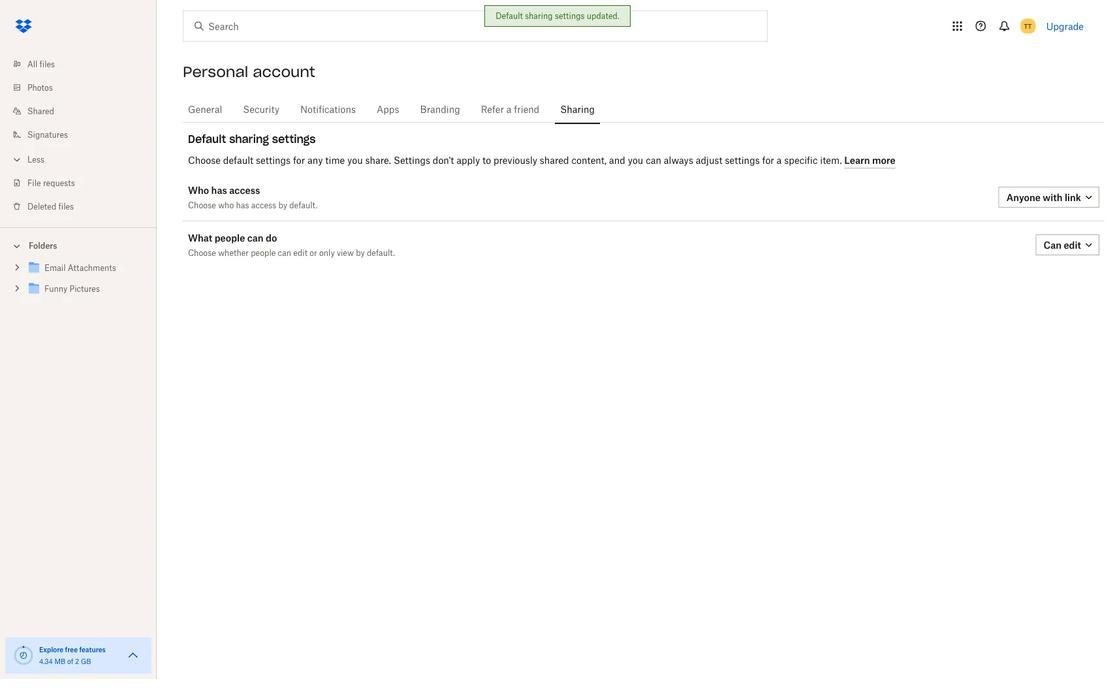 Task type: vqa. For each thing, say whether or not it's contained in the screenshot.
Sharing tab
yes



Task type: locate. For each thing, give the bounding box(es) containing it.
photos
[[27, 83, 53, 92]]

personal
[[183, 63, 248, 81]]

1 vertical spatial access
[[251, 200, 276, 210]]

default
[[496, 11, 523, 21], [188, 132, 226, 146]]

0 vertical spatial people
[[215, 232, 245, 243]]

can left do at left
[[247, 232, 264, 243]]

has right who
[[236, 200, 249, 210]]

settings for choose default settings for any time you share. settings don't apply to previously shared content, and you can always adjust settings for a specific item. learn more
[[256, 155, 291, 166]]

file
[[27, 178, 41, 188]]

you right the and
[[628, 155, 643, 166]]

0 horizontal spatial for
[[293, 155, 305, 166]]

a right refer
[[506, 103, 512, 115]]

by
[[278, 200, 287, 210], [356, 248, 365, 258]]

settings for default sharing settings updated.
[[555, 11, 585, 21]]

choose down the who
[[188, 200, 216, 210]]

what
[[188, 232, 212, 243]]

1 vertical spatial choose
[[188, 200, 216, 210]]

explore free features 4.34 mb of 2 gb
[[39, 645, 106, 665]]

whether
[[218, 248, 249, 258]]

by right the view
[[356, 248, 365, 258]]

files
[[40, 59, 55, 69], [58, 201, 74, 211]]

1 horizontal spatial sharing
[[525, 11, 553, 21]]

settings for default sharing settings
[[272, 132, 316, 146]]

settings down default sharing settings
[[256, 155, 291, 166]]

1 horizontal spatial default.
[[367, 248, 395, 258]]

0 vertical spatial sharing
[[525, 11, 553, 21]]

file requests link
[[10, 171, 157, 195]]

share.
[[365, 155, 391, 166]]

less image
[[10, 153, 24, 166]]

by up what people can do choose whether people can edit or only view by default.
[[278, 200, 287, 210]]

Search text field
[[208, 19, 740, 33]]

view
[[337, 248, 354, 258]]

1 vertical spatial default
[[188, 132, 226, 146]]

1 vertical spatial a
[[777, 155, 782, 166]]

security tab
[[238, 93, 285, 125]]

choose
[[188, 155, 221, 166], [188, 200, 216, 210], [188, 248, 216, 258]]

0 horizontal spatial edit
[[293, 248, 308, 258]]

0 vertical spatial by
[[278, 200, 287, 210]]

has
[[211, 184, 227, 196], [236, 200, 249, 210]]

2 vertical spatial can
[[278, 248, 291, 258]]

2 you from the left
[[628, 155, 643, 166]]

a inside tab
[[506, 103, 512, 115]]

choose up the who
[[188, 155, 221, 166]]

choose down what
[[188, 248, 216, 258]]

sharing left updated.
[[525, 11, 553, 21]]

1 horizontal spatial files
[[58, 201, 74, 211]]

pictures
[[70, 284, 100, 294]]

access
[[229, 184, 260, 196], [251, 200, 276, 210]]

you
[[347, 155, 363, 166], [628, 155, 643, 166]]

a
[[506, 103, 512, 115], [777, 155, 782, 166]]

1 vertical spatial people
[[251, 248, 276, 258]]

people
[[215, 232, 245, 243], [251, 248, 276, 258]]

by inside the "who has access choose who has access by default."
[[278, 200, 287, 210]]

tab list
[[183, 91, 1105, 125]]

previously
[[494, 155, 537, 166]]

default sharing settings updated.
[[496, 11, 619, 21]]

0 vertical spatial can
[[646, 155, 661, 166]]

1 horizontal spatial default
[[496, 11, 523, 21]]

files right all
[[40, 59, 55, 69]]

email attachments link
[[26, 260, 146, 277]]

people up whether
[[215, 232, 245, 243]]

default
[[223, 155, 253, 166]]

2 horizontal spatial can
[[646, 155, 661, 166]]

free
[[65, 645, 78, 654]]

sharing up 'default'
[[229, 132, 269, 146]]

0 vertical spatial default
[[496, 11, 523, 21]]

more
[[872, 155, 896, 166]]

quota usage element
[[13, 645, 34, 666]]

2
[[75, 657, 79, 665]]

1 horizontal spatial a
[[777, 155, 782, 166]]

photos link
[[10, 76, 157, 99]]

edit left or
[[293, 248, 308, 258]]

0 horizontal spatial default.
[[289, 200, 318, 210]]

learn
[[844, 155, 870, 166]]

2 vertical spatial choose
[[188, 248, 216, 258]]

for left specific
[[762, 155, 774, 166]]

for
[[293, 155, 305, 166], [762, 155, 774, 166]]

1 horizontal spatial for
[[762, 155, 774, 166]]

default. right the view
[[367, 248, 395, 258]]

folders button
[[0, 236, 157, 255]]

can left or
[[278, 248, 291, 258]]

0 vertical spatial choose
[[188, 155, 221, 166]]

can
[[646, 155, 661, 166], [247, 232, 264, 243], [278, 248, 291, 258]]

1 horizontal spatial by
[[356, 248, 365, 258]]

choose inside the "who has access choose who has access by default."
[[188, 200, 216, 210]]

notifications
[[300, 103, 356, 115]]

1 you from the left
[[347, 155, 363, 166]]

2 choose from the top
[[188, 200, 216, 210]]

1 vertical spatial by
[[356, 248, 365, 258]]

general
[[188, 103, 222, 115]]

edit right the can at the top right
[[1064, 239, 1081, 250]]

choose inside what people can do choose whether people can edit or only view by default.
[[188, 248, 216, 258]]

email attachments
[[44, 263, 116, 273]]

1 vertical spatial files
[[58, 201, 74, 211]]

for left the any
[[293, 155, 305, 166]]

access up do at left
[[251, 200, 276, 210]]

1 vertical spatial has
[[236, 200, 249, 210]]

3 choose from the top
[[188, 248, 216, 258]]

default.
[[289, 200, 318, 210], [367, 248, 395, 258]]

1 horizontal spatial edit
[[1064, 239, 1081, 250]]

sharing tab
[[555, 93, 600, 125]]

and
[[609, 155, 625, 166]]

1 vertical spatial sharing
[[229, 132, 269, 146]]

shared
[[540, 155, 569, 166]]

apps tab
[[371, 93, 404, 125]]

has up who
[[211, 184, 227, 196]]

tab list containing general
[[183, 91, 1105, 125]]

anyone with link
[[1007, 192, 1081, 203]]

0 horizontal spatial a
[[506, 103, 512, 115]]

0 horizontal spatial default
[[188, 132, 226, 146]]

specific
[[784, 155, 818, 166]]

0 horizontal spatial by
[[278, 200, 287, 210]]

1 horizontal spatial you
[[628, 155, 643, 166]]

only
[[319, 248, 335, 258]]

0 vertical spatial a
[[506, 103, 512, 115]]

can left always
[[646, 155, 661, 166]]

funny pictures link
[[26, 280, 146, 298]]

access up who
[[229, 184, 260, 196]]

settings up the any
[[272, 132, 316, 146]]

sharing
[[560, 103, 595, 115]]

you right time
[[347, 155, 363, 166]]

settings
[[555, 11, 585, 21], [272, 132, 316, 146], [256, 155, 291, 166], [725, 155, 760, 166]]

0 vertical spatial files
[[40, 59, 55, 69]]

0 vertical spatial has
[[211, 184, 227, 196]]

0 vertical spatial default.
[[289, 200, 318, 210]]

default for default sharing settings updated.
[[496, 11, 523, 21]]

content,
[[572, 155, 607, 166]]

don't
[[433, 155, 454, 166]]

0 horizontal spatial can
[[247, 232, 264, 243]]

edit
[[1064, 239, 1081, 250], [293, 248, 308, 258]]

0 horizontal spatial files
[[40, 59, 55, 69]]

tt
[[1024, 22, 1032, 30]]

1 horizontal spatial can
[[278, 248, 291, 258]]

settings left updated.
[[555, 11, 585, 21]]

0 horizontal spatial sharing
[[229, 132, 269, 146]]

files right deleted at the left
[[58, 201, 74, 211]]

choose default settings for any time you share. settings don't apply to previously shared content, and you can always adjust settings for a specific item. learn more
[[188, 155, 896, 166]]

upgrade link
[[1046, 21, 1084, 32]]

default. up what people can do choose whether people can edit or only view by default.
[[289, 200, 318, 210]]

any
[[308, 155, 323, 166]]

1 vertical spatial default.
[[367, 248, 395, 258]]

apply
[[457, 155, 480, 166]]

sharing
[[525, 11, 553, 21], [229, 132, 269, 146]]

a left specific
[[777, 155, 782, 166]]

item.
[[820, 155, 842, 166]]

group
[[0, 255, 157, 309]]

always
[[664, 155, 693, 166]]

people down do at left
[[251, 248, 276, 258]]

account
[[253, 63, 315, 81]]

list
[[0, 44, 157, 227]]

gb
[[81, 657, 91, 665]]

upgrade
[[1046, 21, 1084, 32]]

0 horizontal spatial you
[[347, 155, 363, 166]]



Task type: describe. For each thing, give the bounding box(es) containing it.
file requests
[[27, 178, 75, 188]]

who
[[218, 200, 234, 210]]

notifications tab
[[295, 93, 361, 125]]

shared link
[[10, 99, 157, 123]]

who
[[188, 184, 209, 196]]

can edit
[[1044, 239, 1081, 250]]

files for deleted files
[[58, 201, 74, 211]]

signatures link
[[10, 123, 157, 146]]

general tab
[[183, 93, 227, 125]]

default sharing settings
[[188, 132, 316, 146]]

branding
[[420, 103, 460, 115]]

learn more button
[[844, 153, 896, 168]]

explore
[[39, 645, 63, 654]]

0 horizontal spatial people
[[215, 232, 245, 243]]

settings
[[394, 155, 430, 166]]

friend
[[514, 103, 539, 115]]

refer a friend tab
[[476, 93, 545, 125]]

settings right adjust
[[725, 155, 760, 166]]

1 horizontal spatial has
[[236, 200, 249, 210]]

group containing email attachments
[[0, 255, 157, 309]]

anyone
[[1007, 192, 1041, 203]]

folders
[[29, 241, 57, 251]]

edit inside popup button
[[1064, 239, 1081, 250]]

default. inside the "who has access choose who has access by default."
[[289, 200, 318, 210]]

0 vertical spatial access
[[229, 184, 260, 196]]

shared
[[27, 106, 54, 116]]

attachments
[[68, 263, 116, 273]]

list containing all files
[[0, 44, 157, 227]]

who has access choose who has access by default.
[[188, 184, 318, 210]]

deleted files link
[[10, 195, 157, 218]]

apps
[[377, 103, 399, 115]]

or
[[310, 248, 317, 258]]

of
[[67, 657, 73, 665]]

0 horizontal spatial has
[[211, 184, 227, 196]]

by inside what people can do choose whether people can edit or only view by default.
[[356, 248, 365, 258]]

all files link
[[10, 52, 157, 76]]

can
[[1044, 239, 1062, 250]]

refer a friend
[[481, 103, 539, 115]]

1 vertical spatial can
[[247, 232, 264, 243]]

to
[[482, 155, 491, 166]]

updated.
[[587, 11, 619, 21]]

with
[[1043, 192, 1063, 203]]

default. inside what people can do choose whether people can edit or only view by default.
[[367, 248, 395, 258]]

refer
[[481, 103, 504, 115]]

branding tab
[[415, 93, 465, 125]]

do
[[266, 232, 277, 243]]

security
[[243, 103, 279, 115]]

adjust
[[696, 155, 723, 166]]

all files
[[27, 59, 55, 69]]

deleted files
[[27, 201, 74, 211]]

dropbox image
[[10, 13, 37, 39]]

tt button
[[1018, 16, 1039, 37]]

edit inside what people can do choose whether people can edit or only view by default.
[[293, 248, 308, 258]]

link
[[1065, 192, 1081, 203]]

mb
[[55, 657, 66, 665]]

all
[[27, 59, 37, 69]]

1 for from the left
[[293, 155, 305, 166]]

funny
[[44, 284, 67, 294]]

signatures
[[27, 130, 68, 139]]

1 horizontal spatial people
[[251, 248, 276, 258]]

sharing for default sharing settings updated.
[[525, 11, 553, 21]]

can edit button
[[1036, 234, 1099, 255]]

less
[[27, 154, 44, 164]]

funny pictures
[[44, 284, 100, 294]]

4.34
[[39, 657, 53, 665]]

features
[[79, 645, 106, 654]]

email
[[44, 263, 66, 273]]

personal account
[[183, 63, 315, 81]]

default for default sharing settings
[[188, 132, 226, 146]]

1 choose from the top
[[188, 155, 221, 166]]

files for all files
[[40, 59, 55, 69]]

2 for from the left
[[762, 155, 774, 166]]

requests
[[43, 178, 75, 188]]

anyone with link button
[[999, 187, 1099, 208]]

time
[[325, 155, 345, 166]]

deleted
[[27, 201, 56, 211]]

what people can do choose whether people can edit or only view by default.
[[188, 232, 395, 258]]

sharing for default sharing settings
[[229, 132, 269, 146]]



